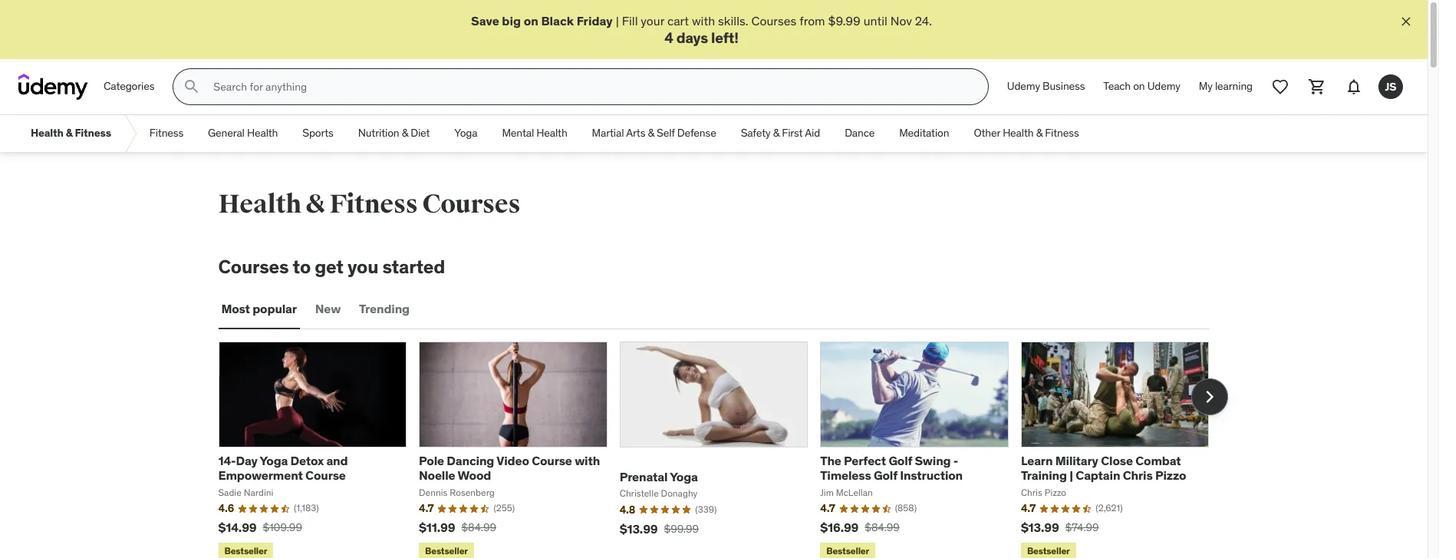 Task type: locate. For each thing, give the bounding box(es) containing it.
0 horizontal spatial courses
[[218, 255, 289, 279]]

captain
[[1076, 468, 1121, 483]]

udemy
[[1008, 79, 1041, 93], [1148, 79, 1181, 93]]

| left fill
[[616, 13, 619, 28]]

| for save big on black friday | fill your cart with skills. courses from $9.99 until nov 24. 4 days left!
[[616, 13, 619, 28]]

from
[[800, 13, 826, 28]]

with
[[692, 13, 716, 28], [575, 453, 600, 468]]

health right other
[[1003, 126, 1034, 140]]

udemy business link
[[999, 68, 1095, 105]]

$9.99
[[829, 13, 861, 28]]

most popular
[[221, 301, 297, 317]]

udemy image
[[18, 74, 88, 100]]

courses up most popular
[[218, 255, 289, 279]]

left!
[[712, 29, 739, 47]]

fitness right arrow pointing to subcategory menu links "icon"
[[150, 126, 184, 140]]

2 horizontal spatial courses
[[752, 13, 797, 28]]

yoga right diet on the left
[[455, 126, 478, 140]]

meditation
[[900, 126, 950, 140]]

health right mental
[[537, 126, 568, 140]]

yoga right prenatal
[[670, 469, 698, 484]]

1 horizontal spatial course
[[532, 453, 572, 468]]

1 horizontal spatial |
[[1070, 468, 1074, 483]]

yoga right day
[[260, 453, 288, 468]]

with up days
[[692, 13, 716, 28]]

health down the general health link
[[218, 188, 301, 220]]

new button
[[312, 291, 344, 328]]

course right empowerment
[[306, 468, 346, 483]]

to
[[293, 255, 311, 279]]

combat
[[1136, 453, 1182, 468]]

courses left from
[[752, 13, 797, 28]]

categories
[[104, 79, 155, 93]]

noelle
[[419, 468, 456, 483]]

|
[[616, 13, 619, 28], [1070, 468, 1074, 483]]

0 vertical spatial courses
[[752, 13, 797, 28]]

on
[[524, 13, 539, 28], [1134, 79, 1146, 93]]

| inside save big on black friday | fill your cart with skills. courses from $9.99 until nov 24. 4 days left!
[[616, 13, 619, 28]]

udemy left 'business'
[[1008, 79, 1041, 93]]

& left first
[[773, 126, 780, 140]]

courses
[[752, 13, 797, 28], [423, 188, 521, 220], [218, 255, 289, 279]]

close image
[[1399, 14, 1415, 29]]

military
[[1056, 453, 1099, 468]]

0 vertical spatial |
[[616, 13, 619, 28]]

martial
[[592, 126, 624, 140]]

0 horizontal spatial on
[[524, 13, 539, 28]]

udemy left my
[[1148, 79, 1181, 93]]

golf right timeless
[[874, 468, 898, 483]]

health for mental health
[[537, 126, 568, 140]]

courses down yoga link at the top left
[[423, 188, 521, 220]]

& for nutrition & diet
[[402, 126, 408, 140]]

general health
[[208, 126, 278, 140]]

-
[[954, 453, 959, 468]]

mental health
[[502, 126, 568, 140]]

1 horizontal spatial udemy
[[1148, 79, 1181, 93]]

until
[[864, 13, 888, 28]]

course right video
[[532, 453, 572, 468]]

dance
[[845, 126, 875, 140]]

0 vertical spatial on
[[524, 13, 539, 28]]

& inside safety & first aid link
[[773, 126, 780, 140]]

0 horizontal spatial course
[[306, 468, 346, 483]]

| inside the 'learn military close combat training | captain chris pizzo'
[[1070, 468, 1074, 483]]

the perfect golf swing - timeless golf instruction
[[821, 453, 963, 483]]

diet
[[411, 126, 430, 140]]

js link
[[1373, 68, 1410, 105]]

on right teach
[[1134, 79, 1146, 93]]

| left "captain"
[[1070, 468, 1074, 483]]

on inside save big on black friday | fill your cart with skills. courses from $9.99 until nov 24. 4 days left!
[[524, 13, 539, 28]]

2 horizontal spatial yoga
[[670, 469, 698, 484]]

on right big
[[524, 13, 539, 28]]

fitness left arrow pointing to subcategory menu links "icon"
[[75, 126, 111, 140]]

chris
[[1124, 468, 1153, 483]]

health for other health & fitness
[[1003, 126, 1034, 140]]

black
[[541, 13, 574, 28]]

dance link
[[833, 115, 887, 152]]

0 horizontal spatial udemy
[[1008, 79, 1041, 93]]

fitness
[[75, 126, 111, 140], [150, 126, 184, 140], [1046, 126, 1080, 140], [330, 188, 418, 220]]

courses inside save big on black friday | fill your cart with skills. courses from $9.99 until nov 24. 4 days left!
[[752, 13, 797, 28]]

golf left swing
[[889, 453, 913, 468]]

next image
[[1198, 385, 1222, 409]]

self
[[657, 126, 675, 140]]

health & fitness link
[[18, 115, 123, 152]]

1 vertical spatial |
[[1070, 468, 1074, 483]]

& left self
[[648, 126, 655, 140]]

& left diet on the left
[[402, 126, 408, 140]]

health down 'udemy' image at the top of the page
[[31, 126, 64, 140]]

prenatal yoga
[[620, 469, 698, 484]]

& down udemy business link
[[1037, 126, 1043, 140]]

& up to
[[306, 188, 325, 220]]

health for general health
[[247, 126, 278, 140]]

2 vertical spatial courses
[[218, 255, 289, 279]]

sports
[[303, 126, 334, 140]]

started
[[383, 255, 445, 279]]

teach on udemy link
[[1095, 68, 1190, 105]]

fitness up the you at left
[[330, 188, 418, 220]]

with right video
[[575, 453, 600, 468]]

0 horizontal spatial |
[[616, 13, 619, 28]]

0 horizontal spatial with
[[575, 453, 600, 468]]

0 vertical spatial with
[[692, 13, 716, 28]]

pizzo
[[1156, 468, 1187, 483]]

4
[[665, 29, 674, 47]]

nutrition & diet
[[358, 126, 430, 140]]

& down 'udemy' image at the top of the page
[[66, 126, 73, 140]]

0 horizontal spatial yoga
[[260, 453, 288, 468]]

submit search image
[[183, 78, 201, 96]]

general health link
[[196, 115, 290, 152]]

pole dancing video course with noelle wood link
[[419, 453, 600, 483]]

general
[[208, 126, 245, 140]]

course inside 14-day yoga detox and empowerment course
[[306, 468, 346, 483]]

& inside nutrition & diet link
[[402, 126, 408, 140]]

and
[[327, 453, 348, 468]]

yoga inside 14-day yoga detox and empowerment course
[[260, 453, 288, 468]]

day
[[236, 453, 258, 468]]

udemy business
[[1008, 79, 1086, 93]]

big
[[502, 13, 521, 28]]

Search for anything text field
[[211, 74, 970, 100]]

mental
[[502, 126, 534, 140]]

health right general
[[247, 126, 278, 140]]

health
[[31, 126, 64, 140], [247, 126, 278, 140], [537, 126, 568, 140], [1003, 126, 1034, 140], [218, 188, 301, 220]]

most
[[221, 301, 250, 317]]

notifications image
[[1346, 78, 1364, 96]]

1 horizontal spatial on
[[1134, 79, 1146, 93]]

cart
[[668, 13, 689, 28]]

1 horizontal spatial courses
[[423, 188, 521, 220]]

& inside other health & fitness link
[[1037, 126, 1043, 140]]

fill
[[622, 13, 638, 28]]

other health & fitness link
[[962, 115, 1092, 152]]

1 horizontal spatial with
[[692, 13, 716, 28]]

perfect
[[844, 453, 887, 468]]

1 vertical spatial with
[[575, 453, 600, 468]]

with inside save big on black friday | fill your cart with skills. courses from $9.99 until nov 24. 4 days left!
[[692, 13, 716, 28]]

first
[[782, 126, 803, 140]]

& inside health & fitness link
[[66, 126, 73, 140]]



Task type: vqa. For each thing, say whether or not it's contained in the screenshot.
on
yes



Task type: describe. For each thing, give the bounding box(es) containing it.
save big on black friday | fill your cart with skills. courses from $9.99 until nov 24. 4 days left!
[[471, 13, 933, 47]]

my
[[1200, 79, 1213, 93]]

arrow pointing to subcategory menu links image
[[123, 115, 137, 152]]

new
[[315, 301, 341, 317]]

14-day yoga detox and empowerment course link
[[218, 453, 348, 483]]

health & fitness
[[31, 126, 111, 140]]

1 vertical spatial on
[[1134, 79, 1146, 93]]

24.
[[915, 13, 933, 28]]

meditation link
[[887, 115, 962, 152]]

sports link
[[290, 115, 346, 152]]

mental health link
[[490, 115, 580, 152]]

& inside martial arts & self defense link
[[648, 126, 655, 140]]

martial arts & self defense link
[[580, 115, 729, 152]]

popular
[[253, 301, 297, 317]]

| for learn military close combat training | captain chris pizzo
[[1070, 468, 1074, 483]]

wishlist image
[[1272, 78, 1290, 96]]

yoga link
[[442, 115, 490, 152]]

safety & first aid
[[741, 126, 821, 140]]

martial arts & self defense
[[592, 126, 717, 140]]

& for safety & first aid
[[773, 126, 780, 140]]

defense
[[678, 126, 717, 140]]

trending
[[359, 301, 410, 317]]

nov
[[891, 13, 913, 28]]

instruction
[[901, 468, 963, 483]]

training
[[1022, 468, 1068, 483]]

safety
[[741, 126, 771, 140]]

teach on udemy
[[1104, 79, 1181, 93]]

with inside pole dancing video course with noelle wood
[[575, 453, 600, 468]]

most popular button
[[218, 291, 300, 328]]

you
[[348, 255, 379, 279]]

my learning link
[[1190, 68, 1263, 105]]

course inside pole dancing video course with noelle wood
[[532, 453, 572, 468]]

close
[[1102, 453, 1134, 468]]

business
[[1043, 79, 1086, 93]]

shopping cart with 0 items image
[[1309, 78, 1327, 96]]

nutrition
[[358, 126, 400, 140]]

health & fitness courses
[[218, 188, 521, 220]]

14-
[[218, 453, 236, 468]]

safety & first aid link
[[729, 115, 833, 152]]

days
[[677, 29, 708, 47]]

14-day yoga detox and empowerment course
[[218, 453, 348, 483]]

& for health & fitness courses
[[306, 188, 325, 220]]

trending button
[[356, 291, 413, 328]]

pole
[[419, 453, 444, 468]]

the
[[821, 453, 842, 468]]

2 udemy from the left
[[1148, 79, 1181, 93]]

carousel element
[[218, 342, 1229, 558]]

friday
[[577, 13, 613, 28]]

other health & fitness
[[974, 126, 1080, 140]]

swing
[[915, 453, 951, 468]]

& for health & fitness
[[66, 126, 73, 140]]

prenatal yoga link
[[620, 469, 698, 484]]

wood
[[458, 468, 491, 483]]

get
[[315, 255, 344, 279]]

pole dancing video course with noelle wood
[[419, 453, 600, 483]]

dancing
[[447, 453, 495, 468]]

1 udemy from the left
[[1008, 79, 1041, 93]]

1 horizontal spatial yoga
[[455, 126, 478, 140]]

the perfect golf swing - timeless golf instruction link
[[821, 453, 963, 483]]

js
[[1386, 80, 1397, 93]]

courses to get you started
[[218, 255, 445, 279]]

learning
[[1216, 79, 1253, 93]]

skills.
[[719, 13, 749, 28]]

learn
[[1022, 453, 1053, 468]]

aid
[[805, 126, 821, 140]]

teach
[[1104, 79, 1131, 93]]

fitness link
[[137, 115, 196, 152]]

learn military close combat training | captain chris pizzo link
[[1022, 453, 1187, 483]]

empowerment
[[218, 468, 303, 483]]

video
[[497, 453, 529, 468]]

my learning
[[1200, 79, 1253, 93]]

prenatal
[[620, 469, 668, 484]]

1 vertical spatial courses
[[423, 188, 521, 220]]

save
[[471, 13, 500, 28]]

fitness down 'business'
[[1046, 126, 1080, 140]]

your
[[641, 13, 665, 28]]

learn military close combat training | captain chris pizzo
[[1022, 453, 1187, 483]]

categories button
[[94, 68, 164, 105]]

arts
[[627, 126, 646, 140]]



